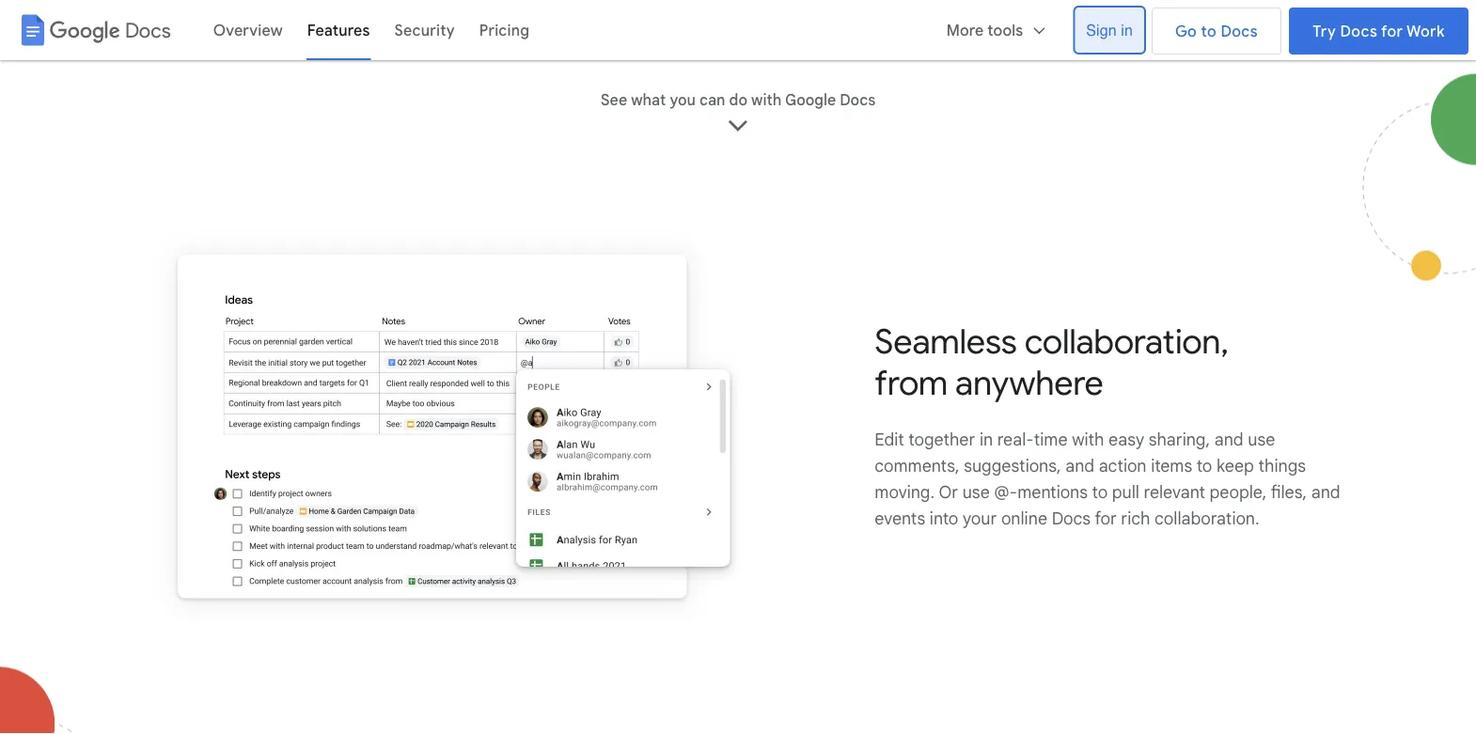 Task type: locate. For each thing, give the bounding box(es) containing it.
relevant
[[1145, 482, 1206, 503]]

google
[[786, 91, 836, 110]]

24px image
[[1031, 22, 1048, 39], [724, 112, 753, 140]]

list
[[180, 0, 1076, 60]]

in right sign
[[1122, 21, 1134, 39]]

in left real- at bottom right
[[980, 429, 994, 450]]

in inside 'edit together in real-time with easy sharing, and use comments, suggestions, and action items to keep things moving. or use @-mentions to pull relevant people, files, and events into your online docs for rich collaboration.'
[[980, 429, 994, 450]]

see what you can do with google docs
[[601, 91, 876, 110]]

real-
[[998, 429, 1035, 450]]

online
[[1002, 508, 1048, 529]]

0 vertical spatial to
[[1202, 22, 1217, 40]]

for
[[1382, 22, 1404, 40], [1095, 508, 1117, 529]]

for left work
[[1382, 22, 1404, 40]]

1 horizontal spatial for
[[1382, 22, 1404, 40]]

0 horizontal spatial for
[[1095, 508, 1117, 529]]

for inside 'edit together in real-time with easy sharing, and use comments, suggestions, and action items to keep things moving. or use @-mentions to pull relevant people, files, and events into your online docs for rich collaboration.'
[[1095, 508, 1117, 529]]

seamless
[[875, 320, 1017, 363]]

with right time
[[1073, 429, 1105, 450]]

tools
[[988, 21, 1024, 40]]

1 horizontal spatial with
[[1073, 429, 1105, 450]]

with
[[752, 91, 782, 110], [1073, 429, 1105, 450]]

easy
[[1109, 429, 1145, 450]]

docs
[[125, 17, 171, 42], [1221, 22, 1259, 40], [1341, 22, 1378, 40], [840, 91, 876, 110], [1052, 508, 1091, 529]]

1 vertical spatial 24px image
[[724, 112, 753, 140]]

use
[[1249, 429, 1276, 450], [963, 482, 990, 503]]

to left pull
[[1093, 482, 1108, 503]]

1 horizontal spatial use
[[1249, 429, 1276, 450]]

more tools link
[[935, 8, 1061, 53]]

1 vertical spatial with
[[1073, 429, 1105, 450]]

2 vertical spatial and
[[1312, 482, 1341, 503]]

with inside see what you can do with google docs link
[[752, 91, 782, 110]]

1 horizontal spatial 24px image
[[1031, 22, 1048, 39]]

0 vertical spatial 24px image
[[1031, 22, 1048, 39]]

and
[[1215, 429, 1244, 450], [1066, 455, 1095, 477], [1312, 482, 1341, 503]]

pull
[[1113, 482, 1140, 503]]

docs icon image
[[16, 13, 50, 47]]

collaboration.
[[1155, 508, 1260, 529]]

for left rich
[[1095, 508, 1117, 529]]

features
[[307, 21, 370, 40]]

try
[[1313, 22, 1337, 40]]

files,
[[1272, 482, 1308, 503]]

pricing link
[[467, 8, 542, 53]]

list containing overview
[[180, 0, 1076, 60]]

1 vertical spatial for
[[1095, 508, 1117, 529]]

24px image inside more tools link
[[1031, 22, 1048, 39]]

0 horizontal spatial and
[[1066, 455, 1095, 477]]

go to docs link
[[1152, 8, 1282, 55]]

0 horizontal spatial 24px image
[[724, 112, 753, 140]]

24px image inside see what you can do with google docs link
[[724, 112, 753, 140]]

with for easy
[[1073, 429, 1105, 450]]

1 horizontal spatial in
[[1122, 21, 1134, 39]]

and up mentions
[[1066, 455, 1095, 477]]

24px image down see what you can do with google docs
[[724, 112, 753, 140]]

action
[[1099, 455, 1147, 477]]

0 vertical spatial for
[[1382, 22, 1404, 40]]

24px image right the tools
[[1031, 22, 1048, 39]]

keep
[[1217, 455, 1255, 477]]

0 vertical spatial with
[[752, 91, 782, 110]]

go to docs
[[1176, 22, 1259, 40]]

to
[[1202, 22, 1217, 40], [1197, 455, 1213, 477], [1093, 482, 1108, 503]]

seamless collaboration, from anywhere
[[875, 320, 1229, 405]]

work
[[1407, 22, 1446, 40]]

0 horizontal spatial use
[[963, 482, 990, 503]]

0 horizontal spatial in
[[980, 429, 994, 450]]

0 vertical spatial and
[[1215, 429, 1244, 450]]

to left keep
[[1197, 455, 1213, 477]]

rich
[[1122, 508, 1151, 529]]

security link
[[383, 8, 467, 53]]

use up things
[[1249, 429, 1276, 450]]

and right the files,
[[1312, 482, 1341, 503]]

edit together in real-time with easy sharing, and use comments, suggestions, and action items to keep things moving. or use @-mentions to pull relevant people, files, and events into your online docs for rich collaboration.
[[875, 429, 1341, 529]]

with right do
[[752, 91, 782, 110]]

docs inside 'edit together in real-time with easy sharing, and use comments, suggestions, and action items to keep things moving. or use @-mentions to pull relevant people, files, and events into your online docs for rich collaboration.'
[[1052, 508, 1091, 529]]

1 vertical spatial and
[[1066, 455, 1095, 477]]

use up your
[[963, 482, 990, 503]]

in
[[1122, 21, 1134, 39], [980, 429, 994, 450]]

what
[[631, 91, 666, 110]]

with inside 'edit together in real-time with easy sharing, and use comments, suggestions, and action items to keep things moving. or use @-mentions to pull relevant people, files, and events into your online docs for rich collaboration.'
[[1073, 429, 1105, 450]]

more tools
[[947, 21, 1024, 40]]

0 horizontal spatial with
[[752, 91, 782, 110]]

24px image for tools
[[1031, 22, 1048, 39]]

to right go on the right top of page
[[1202, 22, 1217, 40]]

features link
[[295, 8, 383, 53]]

to inside go to docs link
[[1202, 22, 1217, 40]]

1 vertical spatial in
[[980, 429, 994, 450]]

1 vertical spatial use
[[963, 482, 990, 503]]

can
[[700, 91, 726, 110]]

you
[[670, 91, 696, 110]]

into
[[930, 508, 959, 529]]

pricing
[[480, 21, 530, 40]]

more
[[947, 21, 984, 40]]

docs link
[[8, 8, 179, 53]]

overview link
[[201, 8, 295, 53]]

and up keep
[[1215, 429, 1244, 450]]



Task type: vqa. For each thing, say whether or not it's contained in the screenshot.
Search by image
no



Task type: describe. For each thing, give the bounding box(es) containing it.
overview
[[213, 21, 283, 40]]

0 vertical spatial in
[[1122, 21, 1134, 39]]

do
[[730, 91, 748, 110]]

items
[[1152, 455, 1193, 477]]

together
[[909, 429, 976, 450]]

@-
[[995, 482, 1018, 503]]

comments,
[[875, 455, 960, 477]]

events
[[875, 508, 926, 529]]

moving.
[[875, 482, 935, 503]]

2 horizontal spatial and
[[1312, 482, 1341, 503]]

security
[[395, 21, 455, 40]]

collaboration,
[[1025, 320, 1229, 363]]

suggestions,
[[964, 455, 1062, 477]]

1 horizontal spatial and
[[1215, 429, 1244, 450]]

things
[[1259, 455, 1307, 477]]

sign
[[1087, 21, 1117, 39]]

mentions
[[1018, 482, 1088, 503]]

0 vertical spatial use
[[1249, 429, 1276, 450]]

with for google
[[752, 91, 782, 110]]

try docs for work link
[[1290, 8, 1469, 55]]

1 vertical spatial to
[[1197, 455, 1213, 477]]

see
[[601, 91, 628, 110]]

your
[[963, 508, 997, 529]]

or
[[939, 482, 959, 503]]

24px image for what
[[724, 112, 753, 140]]

2 vertical spatial to
[[1093, 482, 1108, 503]]

sharing,
[[1149, 429, 1211, 450]]

edit
[[875, 429, 905, 450]]

time
[[1035, 429, 1068, 450]]

docs supercharge teamwork image
[[129, 215, 764, 638]]

people,
[[1210, 482, 1268, 503]]

try docs for work
[[1313, 22, 1446, 40]]

sign in link
[[1076, 8, 1145, 53]]

anywhere
[[956, 362, 1104, 405]]

see what you can do with google docs link
[[601, 89, 876, 140]]

from
[[875, 362, 948, 405]]

go
[[1176, 22, 1198, 40]]

sign in
[[1087, 21, 1134, 39]]



